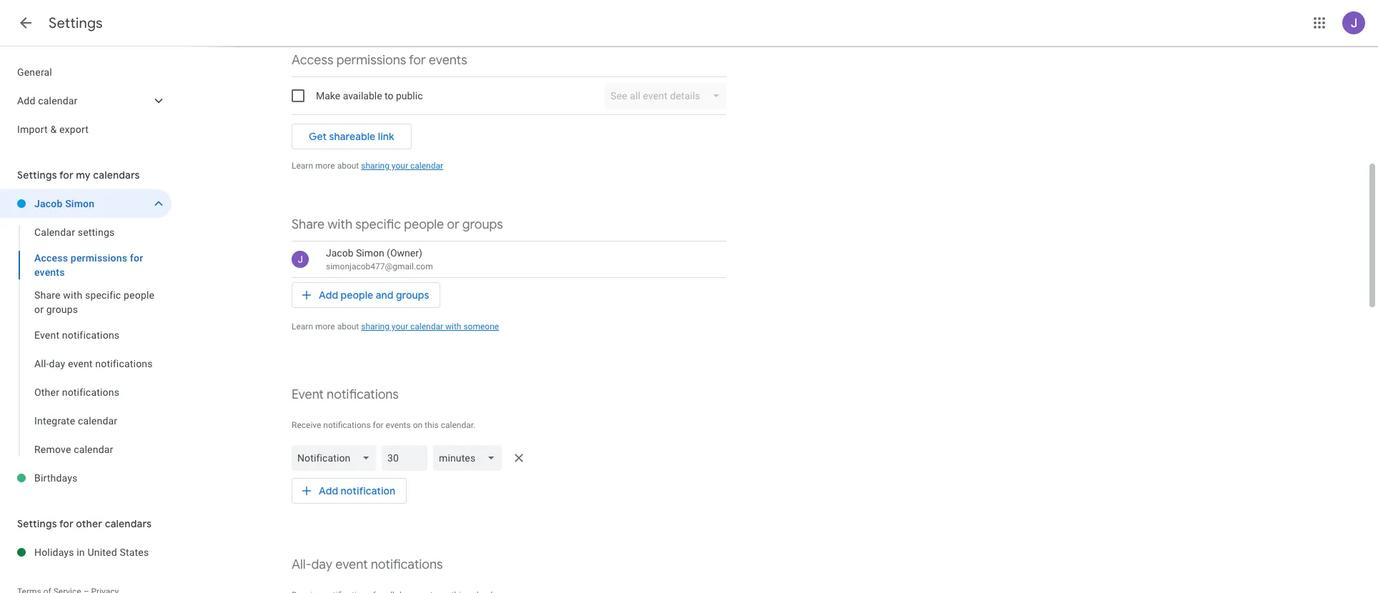 Task type: locate. For each thing, give the bounding box(es) containing it.
add calendar
[[17, 95, 78, 107]]

calendar for add calendar
[[38, 95, 78, 107]]

your down link
[[392, 161, 408, 171]]

0 horizontal spatial simon
[[65, 198, 94, 209]]

learn down get
[[292, 161, 313, 171]]

for
[[409, 52, 426, 69], [59, 169, 73, 182], [130, 252, 143, 264], [373, 420, 384, 430], [59, 518, 73, 530]]

1 horizontal spatial jacob
[[326, 247, 354, 259]]

1 vertical spatial day
[[311, 557, 332, 573]]

0 vertical spatial calendars
[[93, 169, 140, 182]]

simon for jacob simon
[[65, 198, 94, 209]]

(owner)
[[387, 247, 422, 259]]

jacob inside the jacob simon (owner) simonjacob477@gmail.com
[[326, 247, 354, 259]]

add up import
[[17, 95, 35, 107]]

1 horizontal spatial simon
[[356, 247, 384, 259]]

link
[[378, 130, 394, 143]]

settings for settings for other calendars
[[17, 518, 57, 530]]

0 vertical spatial with
[[328, 217, 352, 233]]

1 vertical spatial sharing
[[361, 322, 390, 332]]

0 vertical spatial jacob
[[34, 198, 63, 209]]

add left notification
[[319, 485, 338, 498]]

0 horizontal spatial day
[[49, 358, 65, 370]]

learn for learn more about sharing your calendar with someone
[[292, 322, 313, 332]]

settings up jacob simon
[[17, 169, 57, 182]]

0 vertical spatial groups
[[462, 217, 503, 233]]

birthdays
[[34, 473, 78, 484]]

access permissions for events
[[292, 52, 467, 69], [34, 252, 143, 278]]

settings right go back icon at the left top of the page
[[49, 14, 103, 32]]

None field
[[292, 445, 382, 471], [434, 445, 507, 471], [292, 445, 382, 471], [434, 445, 507, 471]]

simon down settings for my calendars
[[65, 198, 94, 209]]

specific inside share with specific people or groups
[[85, 290, 121, 301]]

calendar.
[[441, 420, 476, 430]]

event up receive
[[292, 387, 324, 403]]

and
[[376, 289, 394, 302]]

about
[[337, 161, 359, 171], [337, 322, 359, 332]]

make
[[316, 90, 340, 102]]

1 horizontal spatial events
[[386, 420, 411, 430]]

events inside "settings for my calendars" tree
[[34, 267, 65, 278]]

in
[[77, 547, 85, 558]]

settings heading
[[49, 14, 103, 32]]

0 horizontal spatial share with specific people or groups
[[34, 290, 155, 315]]

1 vertical spatial events
[[34, 267, 65, 278]]

other
[[34, 387, 59, 398]]

1 more from the top
[[315, 161, 335, 171]]

1 vertical spatial settings
[[17, 169, 57, 182]]

1 vertical spatial all-day event notifications
[[292, 557, 443, 573]]

more for learn more about sharing your calendar with someone
[[315, 322, 335, 332]]

export
[[59, 124, 89, 135]]

jacob
[[34, 198, 63, 209], [326, 247, 354, 259]]

2 vertical spatial add
[[319, 485, 338, 498]]

2 vertical spatial settings
[[17, 518, 57, 530]]

1 vertical spatial event notifications
[[292, 387, 399, 403]]

with
[[328, 217, 352, 233], [63, 290, 82, 301], [445, 322, 461, 332]]

event
[[68, 358, 93, 370], [335, 557, 368, 573]]

calendars for settings for my calendars
[[93, 169, 140, 182]]

0 vertical spatial event
[[68, 358, 93, 370]]

1 vertical spatial more
[[315, 322, 335, 332]]

access inside "settings for my calendars" tree
[[34, 252, 68, 264]]

calendars up states
[[105, 518, 152, 530]]

0 vertical spatial more
[[315, 161, 335, 171]]

1 vertical spatial with
[[63, 290, 82, 301]]

learn
[[292, 161, 313, 171], [292, 322, 313, 332]]

jacob up calendar
[[34, 198, 63, 209]]

about for sharing your calendar with someone
[[337, 322, 359, 332]]

sharing for sharing your calendar with someone
[[361, 322, 390, 332]]

add inside tree
[[17, 95, 35, 107]]

0 vertical spatial day
[[49, 358, 65, 370]]

0 horizontal spatial access
[[34, 252, 68, 264]]

0 horizontal spatial permissions
[[71, 252, 127, 264]]

jacob simon
[[34, 198, 94, 209]]

0 vertical spatial event notifications
[[34, 330, 120, 341]]

states
[[120, 547, 149, 558]]

0 vertical spatial about
[[337, 161, 359, 171]]

1 vertical spatial specific
[[85, 290, 121, 301]]

0 vertical spatial add
[[17, 95, 35, 107]]

settings up "holidays"
[[17, 518, 57, 530]]

holidays in united states tree item
[[0, 538, 172, 567]]

specific down settings
[[85, 290, 121, 301]]

1 your from the top
[[392, 161, 408, 171]]

notifications
[[62, 330, 120, 341], [95, 358, 153, 370], [62, 387, 119, 398], [327, 387, 399, 403], [323, 420, 371, 430], [371, 557, 443, 573]]

0 horizontal spatial event notifications
[[34, 330, 120, 341]]

add
[[17, 95, 35, 107], [319, 289, 338, 302], [319, 485, 338, 498]]

remove
[[34, 444, 71, 455]]

0 vertical spatial or
[[447, 217, 459, 233]]

learn more about sharing your calendar
[[292, 161, 443, 171]]

1 about from the top
[[337, 161, 359, 171]]

1 learn from the top
[[292, 161, 313, 171]]

groups
[[462, 217, 503, 233], [396, 289, 429, 302], [46, 304, 78, 315]]

tree
[[0, 58, 172, 144]]

1 horizontal spatial specific
[[355, 217, 401, 233]]

settings
[[49, 14, 103, 32], [17, 169, 57, 182], [17, 518, 57, 530]]

1 horizontal spatial share
[[292, 217, 325, 233]]

calendars
[[93, 169, 140, 182], [105, 518, 152, 530]]

people
[[404, 217, 444, 233], [341, 289, 373, 302], [124, 290, 155, 301]]

event notifications up other notifications
[[34, 330, 120, 341]]

add notification
[[319, 485, 396, 498]]

simon inside jacob simon tree item
[[65, 198, 94, 209]]

1 vertical spatial access
[[34, 252, 68, 264]]

2 vertical spatial events
[[386, 420, 411, 430]]

0 horizontal spatial events
[[34, 267, 65, 278]]

add people and groups
[[319, 289, 429, 302]]

more down add people and groups button
[[315, 322, 335, 332]]

1 horizontal spatial or
[[447, 217, 459, 233]]

all-
[[34, 358, 49, 370], [292, 557, 311, 573]]

1 horizontal spatial event
[[292, 387, 324, 403]]

make available to public
[[316, 90, 423, 102]]

&
[[50, 124, 57, 135]]

your for sharing your calendar
[[392, 161, 408, 171]]

1 vertical spatial share with specific people or groups
[[34, 290, 155, 315]]

0 vertical spatial share with specific people or groups
[[292, 217, 503, 233]]

share with specific people or groups
[[292, 217, 503, 233], [34, 290, 155, 315]]

more for learn more about sharing your calendar
[[315, 161, 335, 171]]

jacob up simonjacob477@gmail.com
[[326, 247, 354, 259]]

with left someone
[[445, 322, 461, 332]]

notification
[[341, 485, 396, 498]]

learn down add people and groups button
[[292, 322, 313, 332]]

1 vertical spatial share
[[34, 290, 61, 301]]

2 more from the top
[[315, 322, 335, 332]]

event notifications up receive notifications for events on this calendar.
[[292, 387, 399, 403]]

1 vertical spatial jacob
[[326, 247, 354, 259]]

1 horizontal spatial all-day event notifications
[[292, 557, 443, 573]]

1 vertical spatial your
[[392, 322, 408, 332]]

your
[[392, 161, 408, 171], [392, 322, 408, 332]]

sharing down add people and groups
[[361, 322, 390, 332]]

1 horizontal spatial with
[[328, 217, 352, 233]]

0 horizontal spatial specific
[[85, 290, 121, 301]]

permissions
[[336, 52, 406, 69], [71, 252, 127, 264]]

0 vertical spatial event
[[34, 330, 59, 341]]

groups inside button
[[396, 289, 429, 302]]

add for add people and groups
[[319, 289, 338, 302]]

0 vertical spatial share
[[292, 217, 325, 233]]

about down add people and groups button
[[337, 322, 359, 332]]

1 horizontal spatial groups
[[396, 289, 429, 302]]

1 horizontal spatial share with specific people or groups
[[292, 217, 503, 233]]

groups inside share with specific people or groups
[[46, 304, 78, 315]]

holidays in united states
[[34, 547, 149, 558]]

simon up simonjacob477@gmail.com
[[356, 247, 384, 259]]

all-day event notifications inside group
[[34, 358, 153, 370]]

1 vertical spatial calendars
[[105, 518, 152, 530]]

add people and groups button
[[292, 278, 441, 312]]

settings for settings
[[49, 14, 103, 32]]

events
[[429, 52, 467, 69], [34, 267, 65, 278], [386, 420, 411, 430]]

about for sharing your calendar
[[337, 161, 359, 171]]

2 horizontal spatial events
[[429, 52, 467, 69]]

jacob inside tree item
[[34, 198, 63, 209]]

integrate calendar
[[34, 415, 117, 427]]

0 vertical spatial events
[[429, 52, 467, 69]]

2 your from the top
[[392, 322, 408, 332]]

jacob simon (owner) simonjacob477@gmail.com
[[326, 247, 433, 272]]

1 vertical spatial permissions
[[71, 252, 127, 264]]

events for event notifications
[[386, 420, 411, 430]]

your for sharing your calendar with someone
[[392, 322, 408, 332]]

specific up the jacob simon (owner) simonjacob477@gmail.com on the top left
[[355, 217, 401, 233]]

0 vertical spatial simon
[[65, 198, 94, 209]]

0 vertical spatial all-day event notifications
[[34, 358, 153, 370]]

day
[[49, 358, 65, 370], [311, 557, 332, 573]]

1 horizontal spatial people
[[341, 289, 373, 302]]

1 vertical spatial access permissions for events
[[34, 252, 143, 278]]

learn for learn more about sharing your calendar
[[292, 161, 313, 171]]

1 horizontal spatial permissions
[[336, 52, 406, 69]]

add for add calendar
[[17, 95, 35, 107]]

access down calendar
[[34, 252, 68, 264]]

more
[[315, 161, 335, 171], [315, 322, 335, 332]]

1 vertical spatial simon
[[356, 247, 384, 259]]

simon inside the jacob simon (owner) simonjacob477@gmail.com
[[356, 247, 384, 259]]

your down and
[[392, 322, 408, 332]]

simon
[[65, 198, 94, 209], [356, 247, 384, 259]]

general
[[17, 66, 52, 78]]

1 vertical spatial learn
[[292, 322, 313, 332]]

0 vertical spatial all-
[[34, 358, 49, 370]]

calendar
[[38, 95, 78, 107], [410, 161, 443, 171], [410, 322, 443, 332], [78, 415, 117, 427], [74, 444, 113, 455]]

sharing your calendar with someone link
[[361, 322, 499, 332]]

0 vertical spatial access
[[292, 52, 334, 69]]

2 horizontal spatial with
[[445, 322, 461, 332]]

share with specific people or groups down settings
[[34, 290, 155, 315]]

event notifications
[[34, 330, 120, 341], [292, 387, 399, 403]]

sharing
[[361, 161, 390, 171], [361, 322, 390, 332]]

receive notifications for events on this calendar.
[[292, 420, 476, 430]]

0 vertical spatial sharing
[[361, 161, 390, 171]]

0 horizontal spatial groups
[[46, 304, 78, 315]]

access
[[292, 52, 334, 69], [34, 252, 68, 264]]

settings for my calendars
[[17, 169, 140, 182]]

0 horizontal spatial with
[[63, 290, 82, 301]]

this
[[425, 420, 439, 430]]

permissions down settings
[[71, 252, 127, 264]]

my
[[76, 169, 91, 182]]

more down get
[[315, 161, 335, 171]]

0 horizontal spatial all-day event notifications
[[34, 358, 153, 370]]

specific
[[355, 217, 401, 233], [85, 290, 121, 301]]

1 sharing from the top
[[361, 161, 390, 171]]

0 vertical spatial learn
[[292, 161, 313, 171]]

1 horizontal spatial day
[[311, 557, 332, 573]]

with up the jacob simon (owner) simonjacob477@gmail.com on the top left
[[328, 217, 352, 233]]

2 about from the top
[[337, 322, 359, 332]]

0 vertical spatial permissions
[[336, 52, 406, 69]]

access permissions for events down settings
[[34, 252, 143, 278]]

share with specific people or groups up (owner)
[[292, 217, 503, 233]]

2 horizontal spatial groups
[[462, 217, 503, 233]]

1 vertical spatial event
[[335, 557, 368, 573]]

event up other
[[34, 330, 59, 341]]

access up make
[[292, 52, 334, 69]]

1 horizontal spatial access permissions for events
[[292, 52, 467, 69]]

permissions up the make available to public
[[336, 52, 406, 69]]

0 horizontal spatial event
[[68, 358, 93, 370]]

1 vertical spatial or
[[34, 304, 44, 315]]

0 horizontal spatial people
[[124, 290, 155, 301]]

0 horizontal spatial share
[[34, 290, 61, 301]]

2 learn from the top
[[292, 322, 313, 332]]

1 vertical spatial about
[[337, 322, 359, 332]]

0 horizontal spatial or
[[34, 304, 44, 315]]

1 horizontal spatial event notifications
[[292, 387, 399, 403]]

2 vertical spatial groups
[[46, 304, 78, 315]]

0 horizontal spatial all-
[[34, 358, 49, 370]]

calendars right the my
[[93, 169, 140, 182]]

someone
[[464, 322, 499, 332]]

1 horizontal spatial all-
[[292, 557, 311, 573]]

0 horizontal spatial event
[[34, 330, 59, 341]]

add left and
[[319, 289, 338, 302]]

2 sharing from the top
[[361, 322, 390, 332]]

0 vertical spatial settings
[[49, 14, 103, 32]]

share
[[292, 217, 325, 233], [34, 290, 61, 301]]

0 vertical spatial specific
[[355, 217, 401, 233]]

sharing down link
[[361, 161, 390, 171]]

event
[[34, 330, 59, 341], [292, 387, 324, 403]]

tree containing general
[[0, 58, 172, 144]]

0 horizontal spatial access permissions for events
[[34, 252, 143, 278]]

0 vertical spatial your
[[392, 161, 408, 171]]

1 vertical spatial add
[[319, 289, 338, 302]]

event inside "settings for my calendars" tree
[[68, 358, 93, 370]]

event notifications inside group
[[34, 330, 120, 341]]

about down get shareable link
[[337, 161, 359, 171]]

with down calendar settings
[[63, 290, 82, 301]]

all-day event notifications
[[34, 358, 153, 370], [292, 557, 443, 573]]

0 horizontal spatial jacob
[[34, 198, 63, 209]]

go back image
[[17, 14, 34, 31]]

access permissions for events up to
[[292, 52, 467, 69]]

calendar for remove calendar
[[74, 444, 113, 455]]

1 vertical spatial groups
[[396, 289, 429, 302]]

group
[[0, 218, 172, 464]]

or
[[447, 217, 459, 233], [34, 304, 44, 315]]



Task type: describe. For each thing, give the bounding box(es) containing it.
group containing calendar settings
[[0, 218, 172, 464]]

get
[[309, 130, 327, 143]]

add notification button
[[292, 474, 407, 508]]

simonjacob477@gmail.com
[[326, 262, 433, 272]]

day inside group
[[49, 358, 65, 370]]

settings for my calendars tree
[[0, 189, 172, 493]]

jacob simon tree item
[[0, 189, 172, 218]]

import
[[17, 124, 48, 135]]

calendar settings
[[34, 227, 115, 238]]

import & export
[[17, 124, 89, 135]]

settings for settings for my calendars
[[17, 169, 57, 182]]

for inside tree
[[130, 252, 143, 264]]

share inside "settings for my calendars" tree
[[34, 290, 61, 301]]

people inside share with specific people or groups
[[124, 290, 155, 301]]

birthdays tree item
[[0, 464, 172, 493]]

2 horizontal spatial people
[[404, 217, 444, 233]]

learn more about sharing your calendar with someone
[[292, 322, 499, 332]]

other notifications
[[34, 387, 119, 398]]

calendar
[[34, 227, 75, 238]]

0 vertical spatial access permissions for events
[[292, 52, 467, 69]]

event inside "settings for my calendars" tree
[[34, 330, 59, 341]]

available
[[343, 90, 382, 102]]

access permissions for events inside group
[[34, 252, 143, 278]]

people inside button
[[341, 289, 373, 302]]

30 minutes before element
[[292, 443, 726, 474]]

calendar for integrate calendar
[[78, 415, 117, 427]]

other
[[76, 518, 102, 530]]

united
[[88, 547, 117, 558]]

1 vertical spatial all-
[[292, 557, 311, 573]]

receive
[[292, 420, 321, 430]]

sharing for sharing your calendar
[[361, 161, 390, 171]]

remove calendar
[[34, 444, 113, 455]]

1 horizontal spatial event
[[335, 557, 368, 573]]

birthdays link
[[34, 464, 172, 493]]

share with specific people or groups inside "settings for my calendars" tree
[[34, 290, 155, 315]]

permissions inside "settings for my calendars" tree
[[71, 252, 127, 264]]

simon for jacob simon (owner) simonjacob477@gmail.com
[[356, 247, 384, 259]]

jacob for jacob simon (owner) simonjacob477@gmail.com
[[326, 247, 354, 259]]

settings
[[78, 227, 115, 238]]

1 horizontal spatial access
[[292, 52, 334, 69]]

calendars for settings for other calendars
[[105, 518, 152, 530]]

public
[[396, 90, 423, 102]]

get shareable link
[[309, 130, 394, 143]]

get shareable link button
[[292, 119, 412, 154]]

holidays in united states link
[[34, 538, 172, 567]]

all- inside group
[[34, 358, 49, 370]]

events for calendar settings
[[34, 267, 65, 278]]

to
[[385, 90, 394, 102]]

with inside share with specific people or groups
[[63, 290, 82, 301]]

sharing your calendar link
[[361, 161, 443, 171]]

shareable
[[329, 130, 376, 143]]

on
[[413, 420, 423, 430]]

integrate
[[34, 415, 75, 427]]

or inside share with specific people or groups
[[34, 304, 44, 315]]

settings for other calendars
[[17, 518, 152, 530]]

holidays
[[34, 547, 74, 558]]

jacob for jacob simon
[[34, 198, 63, 209]]

add for add notification
[[319, 485, 338, 498]]

Minutes in advance for notification number field
[[388, 445, 422, 471]]

2 vertical spatial with
[[445, 322, 461, 332]]

1 vertical spatial event
[[292, 387, 324, 403]]



Task type: vqa. For each thing, say whether or not it's contained in the screenshot.
Week
no



